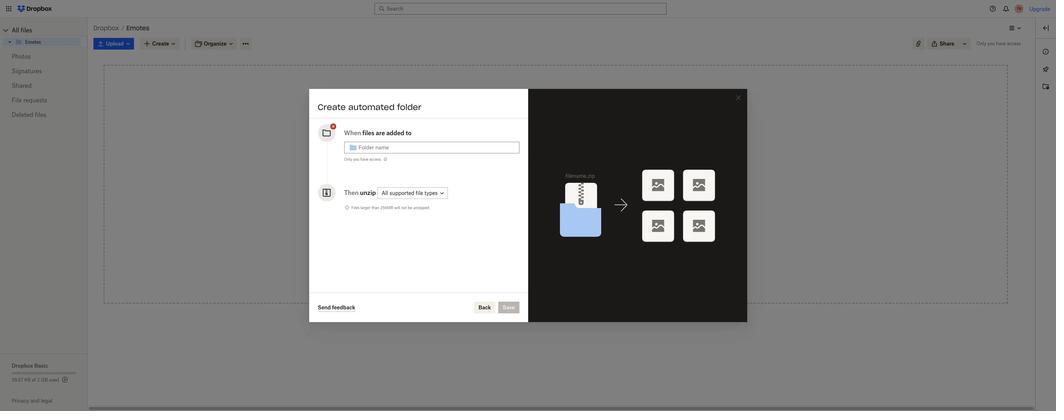 Task type: describe. For each thing, give the bounding box(es) containing it.
'upload'
[[550, 145, 570, 152]]

file
[[12, 97, 22, 104]]

1 horizontal spatial from
[[557, 201, 568, 207]]

signatures link
[[12, 64, 76, 79]]

folder for this
[[541, 201, 555, 207]]

files for drop files here to upload, or use the 'upload' button
[[538, 137, 549, 144]]

be
[[408, 206, 412, 210]]

dropbox for dropbox basic
[[12, 363, 33, 370]]

0 vertical spatial only you have access
[[977, 41, 1021, 46]]

not
[[401, 206, 407, 210]]

all for all supported file types
[[382, 190, 388, 197]]

or
[[525, 145, 530, 152]]

create
[[318, 102, 346, 112]]

used
[[49, 378, 59, 383]]

legal
[[41, 398, 52, 405]]

send feedback
[[318, 305, 355, 311]]

all files tree
[[1, 24, 88, 48]]

larger
[[361, 206, 371, 210]]

create automated folder
[[318, 102, 422, 112]]

manage
[[538, 262, 558, 268]]

have inside create automated folder dialog
[[360, 157, 369, 162]]

2
[[37, 378, 40, 383]]

emotes link
[[15, 38, 81, 46]]

access this folder from your desktop
[[511, 201, 601, 207]]

2 vertical spatial to
[[552, 182, 557, 188]]

deleted files
[[12, 111, 46, 119]]

content
[[569, 182, 588, 188]]

shared link
[[12, 79, 76, 93]]

automated
[[348, 102, 395, 112]]

privacy
[[12, 398, 29, 405]]

than
[[372, 206, 379, 210]]

share for share and manage
[[511, 262, 526, 268]]

of
[[32, 378, 36, 383]]

0 vertical spatial access
[[1007, 41, 1021, 46]]

file requests link
[[12, 93, 76, 108]]

upgrade
[[1030, 6, 1051, 12]]

filename.zip
[[566, 173, 595, 179]]

deleted
[[12, 111, 33, 119]]

types
[[425, 190, 438, 197]]

file
[[416, 190, 423, 197]]

send
[[318, 305, 331, 311]]

your
[[569, 201, 580, 207]]

photos link
[[12, 49, 76, 64]]

added
[[386, 130, 404, 137]]

open pinned items image
[[1042, 65, 1051, 74]]

share button
[[928, 38, 959, 50]]

deleted files link
[[12, 108, 76, 122]]

global header element
[[0, 0, 1056, 18]]

drop files here to upload, or use the 'upload' button
[[525, 137, 587, 152]]

button
[[571, 145, 587, 152]]

get more space image
[[60, 376, 69, 385]]

access
[[511, 201, 529, 207]]

to for here
[[562, 137, 568, 144]]

drop
[[525, 137, 537, 144]]

supported
[[390, 190, 415, 197]]

the
[[541, 145, 549, 152]]

all supported file types
[[382, 190, 438, 197]]

shared
[[12, 82, 32, 89]]

0 vertical spatial you
[[988, 41, 995, 46]]

0 vertical spatial only
[[977, 41, 987, 46]]

requests
[[23, 97, 47, 104]]

back
[[479, 305, 491, 311]]

/
[[121, 25, 124, 31]]

open details pane image
[[1042, 24, 1051, 33]]

ways
[[538, 182, 551, 188]]

emotes inside the all files "tree"
[[25, 39, 41, 45]]

request files button
[[495, 238, 617, 252]]

file requests
[[12, 97, 47, 104]]

only you have access inside create automated folder dialog
[[344, 157, 381, 162]]

256mb
[[380, 206, 393, 210]]

all files link
[[12, 24, 88, 36]]

open information panel image
[[1042, 47, 1051, 56]]

more
[[524, 182, 537, 188]]

basic
[[34, 363, 48, 370]]

files for request files
[[533, 242, 544, 248]]



Task type: vqa. For each thing, say whether or not it's contained in the screenshot.
the file requests in the top of the page
yes



Task type: locate. For each thing, give the bounding box(es) containing it.
to left add
[[552, 182, 557, 188]]

0 horizontal spatial have
[[360, 157, 369, 162]]

dropbox for dropbox / emotes
[[93, 24, 119, 32]]

upload,
[[569, 137, 587, 144]]

1 horizontal spatial share
[[940, 41, 955, 47]]

share
[[940, 41, 955, 47], [511, 262, 526, 268]]

here
[[550, 137, 561, 144]]

files inside "tree"
[[21, 27, 32, 34]]

emotes right /
[[126, 24, 149, 32]]

only you have access
[[977, 41, 1021, 46], [344, 157, 381, 162]]

back button
[[474, 302, 496, 314]]

1 vertical spatial to
[[562, 137, 568, 144]]

photos
[[12, 53, 31, 60]]

privacy and legal
[[12, 398, 52, 405]]

files right request in the bottom of the page
[[533, 242, 544, 248]]

0 vertical spatial to
[[406, 130, 412, 137]]

files are added to
[[363, 130, 412, 137]]

Folder name text field
[[359, 144, 515, 152]]

0 horizontal spatial only you have access
[[344, 157, 381, 162]]

drive
[[561, 221, 574, 228]]

dropbox link
[[93, 23, 119, 33]]

request files
[[511, 242, 544, 248]]

and left legal
[[30, 398, 39, 405]]

0 horizontal spatial folder
[[397, 102, 422, 112]]

2 horizontal spatial to
[[562, 137, 568, 144]]

have
[[997, 41, 1006, 46], [360, 157, 369, 162]]

0 vertical spatial from
[[557, 201, 568, 207]]

from
[[557, 201, 568, 207], [530, 221, 541, 228]]

0 horizontal spatial and
[[30, 398, 39, 405]]

folder up the added
[[397, 102, 422, 112]]

0 vertical spatial emotes
[[126, 24, 149, 32]]

will
[[394, 206, 400, 210]]

and left manage
[[527, 262, 537, 268]]

0 horizontal spatial all
[[12, 27, 19, 34]]

1 horizontal spatial only
[[977, 41, 987, 46]]

files down 'dropbox logo - go to the homepage'
[[21, 27, 32, 34]]

use
[[531, 145, 540, 152]]

all inside dropdown button
[[382, 190, 388, 197]]

1 vertical spatial have
[[360, 157, 369, 162]]

are
[[376, 130, 385, 137]]

send feedback button
[[318, 304, 355, 313]]

1 horizontal spatial to
[[552, 182, 557, 188]]

all
[[12, 27, 19, 34], [382, 190, 388, 197]]

google
[[543, 221, 560, 228]]

dropbox logo - go to the homepage image
[[15, 3, 54, 15]]

files larger than 256mb will not be unzipped
[[351, 206, 429, 210]]

1 horizontal spatial you
[[988, 41, 995, 46]]

1 horizontal spatial access
[[1007, 41, 1021, 46]]

dropbox up 28.57 at the left of page
[[12, 363, 33, 370]]

share for share
[[940, 41, 955, 47]]

unzip
[[360, 190, 376, 197]]

1 horizontal spatial all
[[382, 190, 388, 197]]

0 horizontal spatial access
[[370, 157, 381, 162]]

folder for automated
[[397, 102, 422, 112]]

files
[[351, 206, 360, 210]]

1 vertical spatial access
[[370, 157, 381, 162]]

to right "here"
[[562, 137, 568, 144]]

1 vertical spatial and
[[30, 398, 39, 405]]

kb
[[24, 378, 31, 383]]

add
[[558, 182, 568, 188]]

files inside create automated folder dialog
[[363, 130, 375, 137]]

share and manage
[[511, 262, 558, 268]]

files for deleted files
[[35, 111, 46, 119]]

from left your
[[557, 201, 568, 207]]

share inside button
[[511, 262, 526, 268]]

1 horizontal spatial emotes
[[126, 24, 149, 32]]

1 vertical spatial only you have access
[[344, 157, 381, 162]]

1 vertical spatial from
[[530, 221, 541, 228]]

0 vertical spatial dropbox
[[93, 24, 119, 32]]

dropbox basic
[[12, 363, 48, 370]]

dropbox
[[93, 24, 119, 32], [12, 363, 33, 370]]

0 vertical spatial share
[[940, 41, 955, 47]]

import
[[511, 221, 528, 228]]

to inside dialog
[[406, 130, 412, 137]]

share and manage button
[[495, 258, 617, 273]]

0 horizontal spatial to
[[406, 130, 412, 137]]

1 vertical spatial emotes
[[25, 39, 41, 45]]

signatures
[[12, 68, 42, 75]]

upgrade link
[[1030, 6, 1051, 12]]

1 horizontal spatial dropbox
[[93, 24, 119, 32]]

28.57 kb of 2 gb used
[[12, 378, 59, 383]]

files down file requests link
[[35, 111, 46, 119]]

more ways to add content
[[524, 182, 588, 188]]

and
[[527, 262, 537, 268], [30, 398, 39, 405]]

emotes
[[126, 24, 149, 32], [25, 39, 41, 45]]

create automated folder dialog
[[309, 89, 747, 323]]

0 horizontal spatial from
[[530, 221, 541, 228]]

1 horizontal spatial only you have access
[[977, 41, 1021, 46]]

files
[[21, 27, 32, 34], [35, 111, 46, 119], [363, 130, 375, 137], [538, 137, 549, 144], [533, 242, 544, 248]]

gb
[[41, 378, 48, 383]]

0 vertical spatial folder
[[397, 102, 422, 112]]

open activity image
[[1042, 83, 1051, 91]]

access inside create automated folder dialog
[[370, 157, 381, 162]]

0 vertical spatial have
[[997, 41, 1006, 46]]

only
[[977, 41, 987, 46], [344, 157, 352, 162]]

to inside drop files here to upload, or use the 'upload' button
[[562, 137, 568, 144]]

0 horizontal spatial only
[[344, 157, 352, 162]]

1 vertical spatial folder
[[541, 201, 555, 207]]

0 horizontal spatial dropbox
[[12, 363, 33, 370]]

then
[[344, 190, 359, 197]]

emotes down all files
[[25, 39, 41, 45]]

to for added
[[406, 130, 412, 137]]

folder inside dialog
[[397, 102, 422, 112]]

files inside drop files here to upload, or use the 'upload' button
[[538, 137, 549, 144]]

dropbox left /
[[93, 24, 119, 32]]

1 horizontal spatial folder
[[541, 201, 555, 207]]

all for all files
[[12, 27, 19, 34]]

files left are
[[363, 130, 375, 137]]

0 horizontal spatial emotes
[[25, 39, 41, 45]]

dropbox / emotes
[[93, 24, 149, 32]]

1 vertical spatial share
[[511, 262, 526, 268]]

files inside button
[[533, 242, 544, 248]]

to right the added
[[406, 130, 412, 137]]

0 vertical spatial and
[[527, 262, 537, 268]]

all files
[[12, 27, 32, 34]]

desktop
[[581, 201, 601, 207]]

all up 256mb
[[382, 190, 388, 197]]

you inside create automated folder dialog
[[353, 157, 359, 162]]

and for legal
[[30, 398, 39, 405]]

1 vertical spatial only
[[344, 157, 352, 162]]

folder inside more ways to add content element
[[541, 201, 555, 207]]

0 horizontal spatial share
[[511, 262, 526, 268]]

1 horizontal spatial have
[[997, 41, 1006, 46]]

share inside "button"
[[940, 41, 955, 47]]

from right import
[[530, 221, 541, 228]]

this
[[531, 201, 540, 207]]

folder permissions image
[[383, 157, 389, 163]]

files up the
[[538, 137, 549, 144]]

feedback
[[332, 305, 355, 311]]

to
[[406, 130, 412, 137], [562, 137, 568, 144], [552, 182, 557, 188]]

1 vertical spatial dropbox
[[12, 363, 33, 370]]

and for manage
[[527, 262, 537, 268]]

more ways to add content element
[[494, 181, 618, 280]]

unzipped
[[413, 206, 429, 210]]

folder right this
[[541, 201, 555, 207]]

only inside create automated folder dialog
[[344, 157, 352, 162]]

1 horizontal spatial and
[[527, 262, 537, 268]]

when
[[344, 130, 361, 137]]

0 horizontal spatial you
[[353, 157, 359, 162]]

28.57
[[12, 378, 23, 383]]

all up the photos
[[12, 27, 19, 34]]

and inside button
[[527, 262, 537, 268]]

privacy and legal link
[[12, 398, 88, 405]]

1 vertical spatial you
[[353, 157, 359, 162]]

1 vertical spatial all
[[382, 190, 388, 197]]

all supported file types button
[[377, 188, 448, 200]]

all inside "tree"
[[12, 27, 19, 34]]

0 vertical spatial all
[[12, 27, 19, 34]]

files for all files
[[21, 27, 32, 34]]

request
[[511, 242, 532, 248]]

import from google drive
[[511, 221, 574, 228]]



